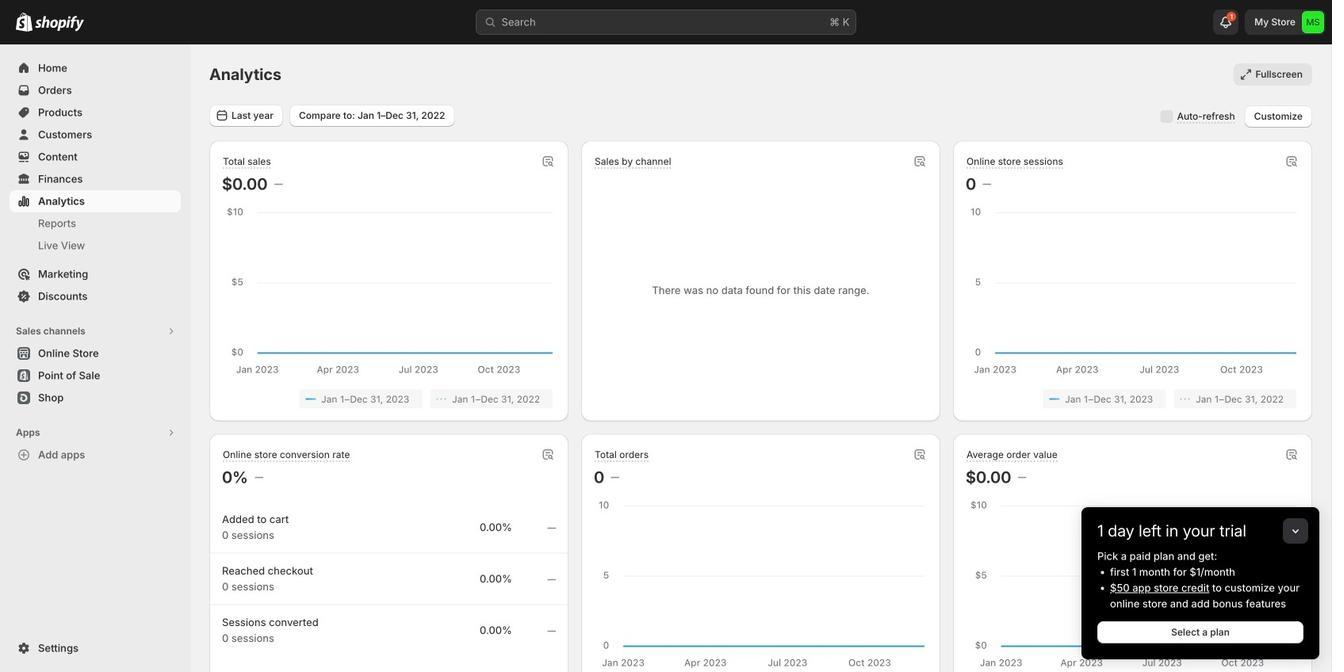 Task type: describe. For each thing, give the bounding box(es) containing it.
my store image
[[1302, 11, 1325, 33]]

2 list from the left
[[969, 390, 1297, 409]]



Task type: vqa. For each thing, say whether or not it's contained in the screenshot.
of within the "Get a sense of what your product page could look like with a sample product. Add a sample product"
no



Task type: locate. For each thing, give the bounding box(es) containing it.
1 horizontal spatial list
[[969, 390, 1297, 409]]

shopify image
[[16, 12, 33, 32], [35, 16, 84, 32]]

list
[[225, 390, 553, 409], [969, 390, 1297, 409]]

0 horizontal spatial shopify image
[[16, 12, 33, 32]]

0 horizontal spatial list
[[225, 390, 553, 409]]

1 list from the left
[[225, 390, 553, 409]]

1 horizontal spatial shopify image
[[35, 16, 84, 32]]



